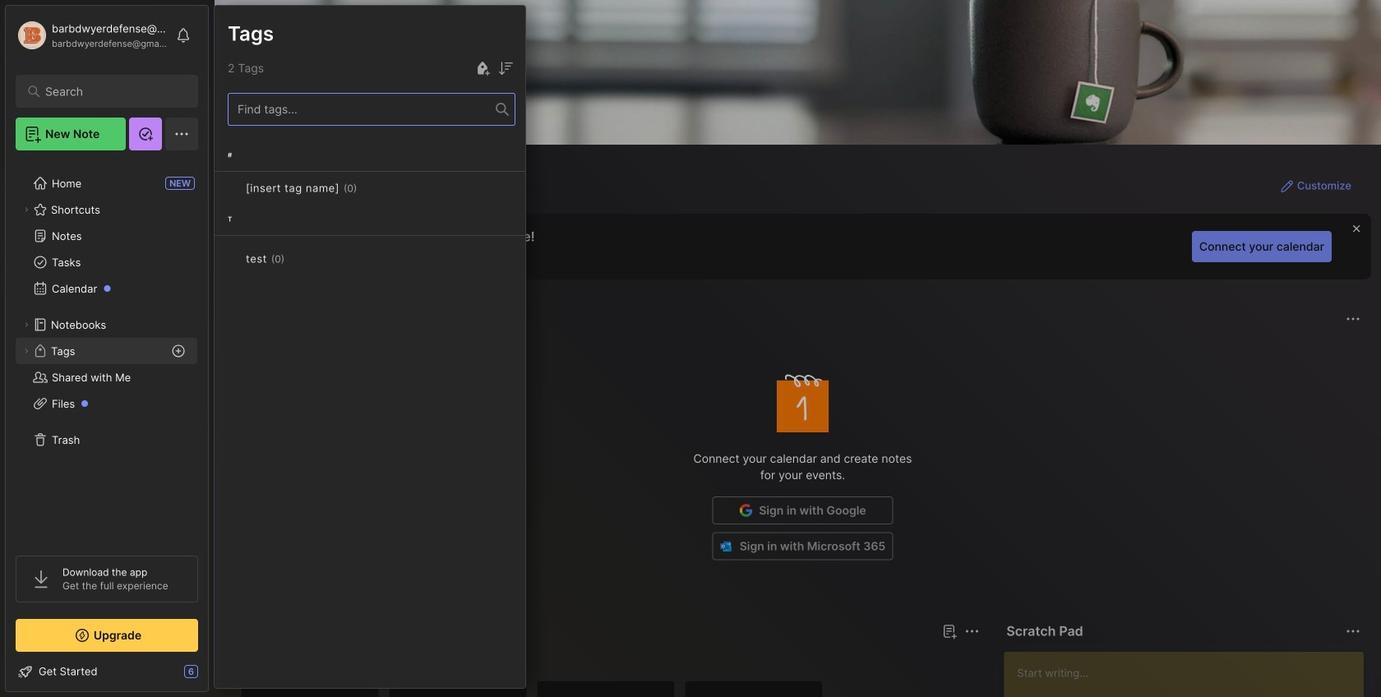 Task type: describe. For each thing, give the bounding box(es) containing it.
Sort field
[[496, 58, 516, 78]]

click to collapse image
[[208, 667, 220, 687]]

1 vertical spatial tag actions field
[[285, 251, 311, 267]]

expand notebooks image
[[21, 320, 31, 330]]

Search text field
[[45, 84, 176, 100]]

none search field inside main element
[[45, 81, 176, 101]]

Start writing… text field
[[1018, 652, 1363, 697]]

Account field
[[16, 19, 168, 52]]

Help and Learning task checklist field
[[6, 659, 208, 685]]

tag actions image
[[357, 182, 383, 195]]

main element
[[0, 0, 214, 697]]



Task type: vqa. For each thing, say whether or not it's contained in the screenshot.
the Click to collapse icon
yes



Task type: locate. For each thing, give the bounding box(es) containing it.
tag actions image
[[285, 252, 311, 266]]

1 vertical spatial row group
[[241, 681, 833, 697]]

0 vertical spatial row group
[[215, 139, 525, 299]]

Find tags… text field
[[229, 98, 496, 120]]

0 vertical spatial tag actions field
[[357, 180, 383, 197]]

None search field
[[45, 81, 176, 101]]

1 horizontal spatial tag actions field
[[357, 180, 383, 197]]

Tag actions field
[[357, 180, 383, 197], [285, 251, 311, 267]]

create new tag image
[[473, 59, 493, 78]]

expand tags image
[[21, 346, 31, 356]]

tab
[[244, 651, 293, 671]]

tree
[[6, 160, 208, 541]]

row group
[[215, 139, 525, 299], [241, 681, 833, 697]]

0 horizontal spatial tag actions field
[[285, 251, 311, 267]]

tree inside main element
[[6, 160, 208, 541]]

sort options image
[[496, 59, 516, 78]]



